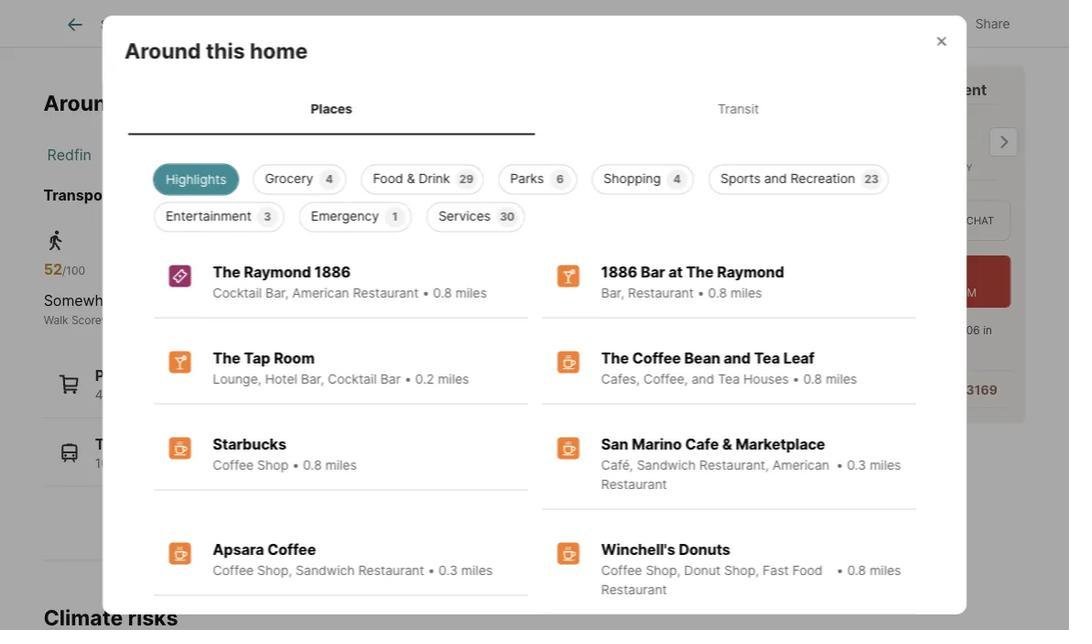Task type: describe. For each thing, give the bounding box(es) containing it.
food inside "coffee shop, donut shop, fast food restaurant"
[[793, 564, 823, 579]]

1 vertical spatial around this home
[[44, 91, 227, 116]]

miles inside 1886 bar at the raymond bar, restaurant • 0.8 miles
[[731, 286, 762, 301]]

bike
[[348, 314, 370, 327]]

in the last 30 days
[[796, 324, 993, 354]]

shop
[[257, 458, 288, 474]]

177,
[[116, 456, 139, 472]]

20cc,
[[193, 456, 227, 472]]

marketplace
[[736, 436, 825, 454]]

• 0.8 miles
[[837, 564, 901, 579]]

tour with a redfin premier agent
[[754, 81, 988, 99]]

sunday
[[934, 162, 973, 173]]

the inside 1886 bar at the raymond bar, restaurant • 0.8 miles
[[686, 264, 714, 282]]

next image
[[990, 128, 1019, 157]]

angeles
[[244, 146, 300, 164]]

transit for transit 10, 177, 179, 20, 20cc, 20cw, 258, 260, 267, 51, 52, 660, 662
[[95, 436, 145, 454]]

services
[[438, 209, 491, 224]]

transit inside some transit transit score ®
[[221, 314, 257, 327]]

restaurant for donut
[[601, 583, 667, 598]]

transit
[[265, 292, 309, 310]]

267,
[[331, 456, 356, 472]]

am
[[960, 286, 977, 300]]

9:00
[[934, 286, 957, 300]]

restaurant,
[[700, 458, 769, 474]]

chat
[[967, 214, 995, 227]]

the for the coffee bean and tea leaf
[[601, 350, 629, 368]]

california
[[121, 146, 186, 164]]

0 horizontal spatial this
[[125, 91, 164, 116]]

cafes,
[[601, 372, 640, 388]]

home inside "element"
[[250, 38, 308, 63]]

sandwich inside san marino cafe & marketplace café, sandwich restaurant, american restaurant • 0.3 miles
[[637, 458, 696, 474]]

available:
[[815, 286, 864, 300]]

bar, for 1886 bar at the raymond
[[601, 286, 624, 301]]

• inside the coffee bean and tea leaf cafes, coffee, and tea houses • 0.8 miles
[[793, 372, 800, 388]]

this inside "element"
[[206, 38, 245, 63]]

tour via video chat list box
[[754, 200, 1012, 241]]

0 horizontal spatial a
[[799, 382, 806, 398]]

tomorrow
[[867, 286, 918, 300]]

miles inside the tap room lounge, hotel bar, cocktail bar • 0.2 miles
[[438, 372, 469, 388]]

662
[[434, 456, 458, 472]]

(626)
[[897, 382, 932, 398]]

shop, for coffee
[[257, 564, 292, 579]]

1 horizontal spatial and
[[724, 350, 751, 368]]

restaurant inside apsara coffee coffee shop, sandwich restaurant • 0.3 miles
[[358, 564, 424, 579]]

coffee for apsara
[[267, 542, 316, 559]]

cocktail inside the raymond 1886 cocktail bar, american restaurant • 0.8 miles
[[213, 286, 262, 301]]

agent
[[946, 81, 988, 99]]

houses
[[744, 372, 789, 388]]

transit 10, 177, 179, 20, 20cc, 20cw, 258, 260, 267, 51, 52, 660, 662
[[95, 436, 458, 472]]

coffee,
[[644, 372, 688, 388]]

near
[[154, 187, 187, 204]]

coffee for starbucks
[[213, 458, 253, 474]]

23
[[865, 173, 879, 186]]

0 horizontal spatial food
[[373, 171, 403, 187]]

leaf
[[784, 350, 815, 368]]

recreation
[[791, 171, 856, 187]]

x-out
[[877, 16, 912, 32]]

/100 for 31
[[238, 265, 261, 278]]

miles inside san marino cafe & marketplace café, sandwich restaurant, american restaurant • 0.3 miles
[[870, 458, 901, 474]]

next available: tomorrow at 9:00 am button
[[754, 256, 1012, 308]]

(626) 684-3169
[[897, 382, 998, 398]]

services 30
[[438, 209, 515, 224]]

in
[[984, 324, 993, 338]]

tap
[[244, 350, 270, 368]]

/100 for 52
[[62, 265, 85, 278]]

bikeable
[[426, 292, 484, 310]]

around this home element
[[124, 16, 330, 64]]

0.8 inside the raymond 1886 cocktail bar, american restaurant • 0.8 miles
[[433, 286, 452, 301]]

1
[[392, 211, 398, 224]]

shopping
[[604, 171, 661, 187]]

miles inside apsara coffee coffee shop, sandwich restaurant • 0.3 miles
[[461, 564, 493, 579]]

somewhat for somewhat bikeable
[[348, 292, 422, 310]]

starbucks
[[213, 436, 286, 454]]

0 vertical spatial &
[[407, 171, 415, 187]]

20,
[[170, 456, 189, 472]]

transportation near 2 oak knoll ter
[[44, 187, 298, 204]]

bar, for the tap room
[[301, 372, 324, 388]]

transportation
[[44, 187, 151, 204]]

0.8 inside 1886 bar at the raymond bar, restaurant • 0.8 miles
[[708, 286, 727, 301]]

transit for transit
[[718, 101, 759, 117]]

2 horizontal spatial and
[[764, 171, 787, 187]]

6 inside places 4 groceries, 26 restaurants, 6 parks
[[266, 388, 274, 403]]

26
[[171, 388, 187, 403]]

places for places
[[311, 101, 352, 117]]

20cw,
[[230, 456, 266, 472]]

coffee for the
[[632, 350, 681, 368]]

the coffee bean and tea leaf cafes, coffee, and tea houses • 0.8 miles
[[601, 350, 857, 388]]

around this home dialog
[[102, 16, 968, 631]]

question
[[809, 382, 865, 398]]

premier
[[887, 81, 943, 99]]

around inside "element"
[[124, 38, 201, 63]]

california link
[[121, 146, 186, 164]]

• inside the tap room lounge, hotel bar, cocktail bar • 0.2 miles
[[404, 372, 411, 388]]

share button
[[935, 4, 1026, 42]]

3 for 3 friday
[[773, 123, 794, 163]]

• inside the starbucks coffee shop • 0.8 miles
[[292, 458, 299, 474]]

0 horizontal spatial redfin
[[47, 146, 92, 164]]

260,
[[300, 456, 327, 472]]

52 /100
[[44, 261, 85, 279]]

tour for tour via video chat
[[883, 214, 911, 227]]

coffee inside "coffee shop, donut shop, fast food restaurant"
[[601, 564, 642, 579]]

walkable
[[121, 292, 182, 310]]

san
[[601, 436, 628, 454]]

0.2
[[415, 372, 434, 388]]

at inside 1886 bar at the raymond bar, restaurant • 0.8 miles
[[668, 264, 683, 282]]

via
[[914, 214, 930, 227]]

friday
[[773, 162, 806, 173]]

2 tab from the left
[[263, 3, 400, 47]]

apsara coffee coffee shop, sandwich restaurant • 0.3 miles
[[213, 542, 493, 579]]

10,
[[95, 456, 112, 472]]

2 shop, from the left
[[646, 564, 681, 579]]

favorite
[[765, 16, 813, 32]]

0.8 inside the coffee bean and tea leaf cafes, coffee, and tea houses • 0.8 miles
[[803, 372, 822, 388]]

coffee shop, donut shop, fast food restaurant
[[601, 564, 823, 598]]

cocktail inside the tap room lounge, hotel bar, cocktail bar • 0.2 miles
[[328, 372, 377, 388]]

1 horizontal spatial tea
[[754, 350, 780, 368]]

sports
[[721, 171, 761, 187]]

parks
[[278, 388, 311, 403]]

restaurant inside san marino cafe & marketplace café, sandwich restaurant, american restaurant • 0.3 miles
[[601, 477, 667, 493]]

san marino cafe & marketplace café, sandwich restaurant, american restaurant • 0.3 miles
[[601, 436, 901, 493]]

raymond inside 1886 bar at the raymond bar, restaurant • 0.8 miles
[[717, 264, 785, 282]]

some
[[221, 292, 261, 310]]

3 friday
[[773, 123, 806, 173]]

29
[[459, 173, 473, 186]]

the for the raymond 1886
[[213, 264, 240, 282]]

ask a question link
[[772, 382, 865, 398]]

donuts
[[679, 542, 731, 559]]

search
[[101, 17, 145, 32]]

winchell's
[[601, 542, 675, 559]]

with
[[790, 81, 822, 99]]



Task type: vqa. For each thing, say whether or not it's contained in the screenshot.


Task type: locate. For each thing, give the bounding box(es) containing it.
food
[[373, 171, 403, 187], [793, 564, 823, 579]]

redfin up transportation
[[47, 146, 92, 164]]

x-
[[877, 16, 890, 32]]

the inside the coffee bean and tea leaf cafes, coffee, and tea houses • 0.8 miles
[[601, 350, 629, 368]]

2
[[190, 187, 199, 204]]

0.8 inside the starbucks coffee shop • 0.8 miles
[[303, 458, 322, 474]]

6 down the hotel
[[266, 388, 274, 403]]

restaurant inside 1886 bar at the raymond bar, restaurant • 0.8 miles
[[628, 286, 694, 301]]

3 inside "around this home" dialog
[[264, 211, 271, 224]]

6 right parks
[[556, 173, 564, 186]]

4 tab from the left
[[547, 3, 638, 47]]

0 horizontal spatial cocktail
[[213, 286, 262, 301]]

0 horizontal spatial raymond
[[244, 264, 311, 282]]

0 vertical spatial bar
[[641, 264, 665, 282]]

tour left with
[[754, 81, 787, 99]]

around down "search"
[[124, 38, 201, 63]]

1 vertical spatial tea
[[718, 372, 740, 388]]

bar inside 1886 bar at the raymond bar, restaurant • 0.8 miles
[[641, 264, 665, 282]]

list box inside "around this home" dialog
[[139, 157, 931, 233]]

miles inside the raymond 1886 cocktail bar, american restaurant • 0.8 miles
[[455, 286, 487, 301]]

1 horizontal spatial tour
[[883, 214, 911, 227]]

1 horizontal spatial this
[[206, 38, 245, 63]]

cafe
[[685, 436, 719, 454]]

4 inside 4 saturday
[[853, 123, 875, 163]]

0 vertical spatial tour
[[754, 81, 787, 99]]

bar, inside the raymond 1886 cocktail bar, american restaurant • 0.8 miles
[[265, 286, 288, 301]]

2 somewhat from the left
[[348, 292, 422, 310]]

2 vertical spatial and
[[692, 372, 714, 388]]

bar, inside the tap room lounge, hotel bar, cocktail bar • 0.2 miles
[[301, 372, 324, 388]]

somewhat
[[44, 292, 117, 310], [348, 292, 422, 310]]

transit up the 177,
[[95, 436, 145, 454]]

at inside button
[[921, 286, 931, 300]]

0.8 down leaf
[[803, 372, 822, 388]]

2 31 from the left
[[348, 261, 365, 279]]

bar, up cafes,
[[601, 286, 624, 301]]

0.8 right 'fast'
[[847, 564, 866, 579]]

shop, left 'fast'
[[724, 564, 759, 579]]

coffee inside the coffee bean and tea leaf cafes, coffee, and tea houses • 0.8 miles
[[632, 350, 681, 368]]

los angeles county link
[[216, 146, 354, 164]]

1 horizontal spatial 91106
[[950, 324, 981, 338]]

91106 up food & drink 29
[[384, 146, 425, 164]]

transit up sports
[[718, 101, 759, 117]]

tour inside list box
[[883, 214, 911, 227]]

2 horizontal spatial score
[[373, 314, 403, 327]]

1 vertical spatial at
[[921, 286, 931, 300]]

places inside places 4 groceries, 26 restaurants, 6 parks
[[95, 368, 143, 386]]

® right walk
[[101, 314, 109, 327]]

score for bikeable
[[373, 314, 403, 327]]

0 horizontal spatial at
[[668, 264, 683, 282]]

684-
[[935, 382, 967, 398]]

® down transit
[[290, 314, 297, 327]]

places
[[311, 101, 352, 117], [95, 368, 143, 386]]

score right 'bike'
[[373, 314, 403, 327]]

room
[[274, 350, 314, 368]]

6 inside list box
[[556, 173, 564, 186]]

0 vertical spatial transit
[[718, 101, 759, 117]]

somewhat up 'bike'
[[348, 292, 422, 310]]

0.3 inside san marino cafe & marketplace café, sandwich restaurant, american restaurant • 0.3 miles
[[847, 458, 866, 474]]

video
[[933, 214, 964, 227]]

1 vertical spatial 0.3
[[439, 564, 458, 579]]

0 horizontal spatial 31
[[221, 261, 238, 279]]

• inside 1886 bar at the raymond bar, restaurant • 0.8 miles
[[697, 286, 705, 301]]

0.8 down services
[[433, 286, 452, 301]]

home
[[250, 38, 308, 63], [169, 91, 227, 116]]

1 /100 from the left
[[62, 265, 85, 278]]

& inside san marino cafe & marketplace café, sandwich restaurant, american restaurant • 0.3 miles
[[722, 436, 732, 454]]

0.8
[[433, 286, 452, 301], [708, 286, 727, 301], [803, 372, 822, 388], [303, 458, 322, 474], [847, 564, 866, 579]]

search tab list
[[44, 0, 653, 47]]

31 /100
[[221, 261, 261, 279]]

hotel
[[265, 372, 297, 388]]

starbucks coffee shop • 0.8 miles
[[213, 436, 357, 474]]

american down marketplace
[[773, 458, 830, 474]]

4 up the 23
[[853, 123, 875, 163]]

0 vertical spatial redfin
[[837, 81, 883, 99]]

1 horizontal spatial transit
[[221, 314, 257, 327]]

next
[[788, 286, 812, 300]]

31 for 31
[[348, 261, 365, 279]]

option
[[754, 200, 871, 241]]

1 vertical spatial cocktail
[[328, 372, 377, 388]]

tab list containing places
[[124, 83, 946, 135]]

café,
[[601, 458, 633, 474]]

redfin link
[[47, 146, 92, 164]]

0 horizontal spatial home
[[169, 91, 227, 116]]

transit down the "some"
[[221, 314, 257, 327]]

the inside the tap room lounge, hotel bar, cocktail bar • 0.2 miles
[[213, 350, 240, 368]]

and down bean
[[692, 372, 714, 388]]

walk
[[44, 314, 68, 327]]

0 horizontal spatial tea
[[718, 372, 740, 388]]

around this home inside the around this home "element"
[[124, 38, 308, 63]]

somewhat inside somewhat bikeable bike score ®
[[348, 292, 422, 310]]

1 horizontal spatial places
[[311, 101, 352, 117]]

restaurants,
[[190, 388, 263, 403]]

52
[[44, 261, 62, 279]]

around this home
[[124, 38, 308, 63], [44, 91, 227, 116]]

parks
[[510, 171, 544, 187]]

the up the "some"
[[213, 264, 240, 282]]

1 horizontal spatial a
[[825, 81, 834, 99]]

score down transit
[[260, 314, 290, 327]]

1 horizontal spatial food
[[793, 564, 823, 579]]

coffee
[[632, 350, 681, 368], [213, 458, 253, 474], [267, 542, 316, 559], [213, 564, 253, 579], [601, 564, 642, 579]]

1 raymond from the left
[[244, 264, 311, 282]]

1 vertical spatial american
[[773, 458, 830, 474]]

&
[[407, 171, 415, 187], [722, 436, 732, 454]]

tea down bean
[[718, 372, 740, 388]]

next available: tomorrow at 9:00 am
[[788, 286, 977, 300]]

cocktail down the 31 /100
[[213, 286, 262, 301]]

0 vertical spatial 30
[[500, 211, 515, 224]]

american inside san marino cafe & marketplace café, sandwich restaurant, american restaurant • 0.3 miles
[[773, 458, 830, 474]]

0.3 inside apsara coffee coffee shop, sandwich restaurant • 0.3 miles
[[439, 564, 458, 579]]

1 31 from the left
[[221, 261, 238, 279]]

0 horizontal spatial sandwich
[[295, 564, 355, 579]]

tour left via
[[883, 214, 911, 227]]

favorite button
[[724, 4, 829, 42]]

bar, right the "some"
[[265, 286, 288, 301]]

/100 inside 52 /100
[[62, 265, 85, 278]]

•
[[422, 286, 429, 301], [697, 286, 705, 301], [404, 372, 411, 388], [793, 372, 800, 388], [292, 458, 299, 474], [836, 458, 844, 474], [428, 564, 435, 579], [837, 564, 844, 579]]

food up '1'
[[373, 171, 403, 187]]

oak
[[203, 187, 231, 204]]

91106 left in
[[950, 324, 981, 338]]

transit inside transit 10, 177, 179, 20, 20cc, 20cw, 258, 260, 267, 51, 52, 660, 662
[[95, 436, 145, 454]]

1 vertical spatial 6
[[266, 388, 274, 403]]

drink
[[419, 171, 450, 187]]

tour
[[754, 81, 787, 99], [883, 214, 911, 227]]

redfin
[[837, 81, 883, 99], [47, 146, 92, 164]]

the up cafes,
[[601, 350, 629, 368]]

® for walkable
[[101, 314, 109, 327]]

0 horizontal spatial 30
[[500, 211, 515, 224]]

3 down knoll
[[264, 211, 271, 224]]

0 vertical spatial home
[[250, 38, 308, 63]]

the for the tap room
[[213, 350, 240, 368]]

1 vertical spatial 91106
[[950, 324, 981, 338]]

0 horizontal spatial shop,
[[257, 564, 292, 579]]

2 1886 from the left
[[601, 264, 638, 282]]

score inside somewhat bikeable bike score ®
[[373, 314, 403, 327]]

american up 'bike'
[[292, 286, 349, 301]]

4 left groceries,
[[95, 388, 103, 403]]

0 horizontal spatial 1886
[[314, 264, 351, 282]]

0.8 up bean
[[708, 286, 727, 301]]

list box
[[139, 157, 931, 233]]

1 vertical spatial redfin
[[47, 146, 92, 164]]

52,
[[380, 456, 399, 472]]

3 ® from the left
[[403, 314, 410, 327]]

0 horizontal spatial somewhat
[[44, 292, 117, 310]]

miles inside the coffee bean and tea leaf cafes, coffee, and tea houses • 0.8 miles
[[826, 372, 857, 388]]

score inside some transit transit score ®
[[260, 314, 290, 327]]

1 horizontal spatial 1886
[[601, 264, 638, 282]]

3
[[773, 123, 794, 163], [264, 211, 271, 224]]

1 shop, from the left
[[257, 564, 292, 579]]

coffee right apsara
[[267, 542, 316, 559]]

0 vertical spatial 3
[[773, 123, 794, 163]]

0 horizontal spatial 3
[[264, 211, 271, 224]]

0 vertical spatial cocktail
[[213, 286, 262, 301]]

1 horizontal spatial ®
[[290, 314, 297, 327]]

bar inside the tap room lounge, hotel bar, cocktail bar • 0.2 miles
[[380, 372, 401, 388]]

1 horizontal spatial at
[[921, 286, 931, 300]]

1 horizontal spatial score
[[260, 314, 290, 327]]

2 horizontal spatial bar,
[[601, 286, 624, 301]]

places up county at top
[[311, 101, 352, 117]]

shop, for shop,
[[724, 564, 759, 579]]

30 right services
[[500, 211, 515, 224]]

31 up 'bike'
[[348, 261, 365, 279]]

2 horizontal spatial shop,
[[724, 564, 759, 579]]

1 vertical spatial this
[[125, 91, 164, 116]]

somewhat walkable walk score ®
[[44, 292, 182, 327]]

®
[[101, 314, 109, 327], [290, 314, 297, 327], [403, 314, 410, 327]]

0 horizontal spatial american
[[292, 286, 349, 301]]

redfin right with
[[837, 81, 883, 99]]

0 horizontal spatial score
[[71, 314, 101, 327]]

0 horizontal spatial places
[[95, 368, 143, 386]]

places 4 groceries, 26 restaurants, 6 parks
[[95, 368, 311, 403]]

around
[[124, 38, 201, 63], [44, 91, 120, 116]]

® inside somewhat walkable walk score ®
[[101, 314, 109, 327]]

1 vertical spatial &
[[722, 436, 732, 454]]

3 for 3
[[264, 211, 271, 224]]

0 horizontal spatial and
[[692, 372, 714, 388]]

coffee down apsara
[[213, 564, 253, 579]]

tour for tour with a redfin premier agent
[[754, 81, 787, 99]]

2 vertical spatial transit
[[95, 436, 145, 454]]

a right the ask
[[799, 382, 806, 398]]

4 saturday
[[853, 123, 902, 173]]

fast
[[763, 564, 789, 579]]

transit inside 'tab'
[[718, 101, 759, 117]]

the up "lounge,"
[[213, 350, 240, 368]]

1 vertical spatial bar
[[380, 372, 401, 388]]

restaurant inside "coffee shop, donut shop, fast food restaurant"
[[601, 583, 667, 598]]

2 ® from the left
[[290, 314, 297, 327]]

restaurant for at
[[628, 286, 694, 301]]

the inside the raymond 1886 cocktail bar, american restaurant • 0.8 miles
[[213, 264, 240, 282]]

0 vertical spatial around this home
[[124, 38, 308, 63]]

4 right shopping
[[673, 173, 681, 186]]

raymond inside the raymond 1886 cocktail bar, american restaurant • 0.8 miles
[[244, 264, 311, 282]]

county
[[304, 146, 354, 164]]

food right 'fast'
[[793, 564, 823, 579]]

1 somewhat from the left
[[44, 292, 117, 310]]

shop, inside apsara coffee coffee shop, sandwich restaurant • 0.3 miles
[[257, 564, 292, 579]]

30 right the 'last'
[[838, 341, 852, 354]]

1 horizontal spatial american
[[773, 458, 830, 474]]

1 vertical spatial places
[[95, 368, 143, 386]]

1 horizontal spatial bar
[[641, 264, 665, 282]]

miles inside the starbucks coffee shop • 0.8 miles
[[325, 458, 357, 474]]

somewhat for somewhat walkable
[[44, 292, 117, 310]]

1 horizontal spatial home
[[250, 38, 308, 63]]

1 horizontal spatial sandwich
[[637, 458, 696, 474]]

american inside the raymond 1886 cocktail bar, american restaurant • 0.8 miles
[[292, 286, 349, 301]]

places inside tab
[[311, 101, 352, 117]]

1 horizontal spatial 6
[[556, 173, 564, 186]]

shop, down apsara
[[257, 564, 292, 579]]

1 horizontal spatial /100
[[238, 265, 261, 278]]

• inside apsara coffee coffee shop, sandwich restaurant • 0.3 miles
[[428, 564, 435, 579]]

days
[[855, 341, 880, 354]]

tea up houses
[[754, 350, 780, 368]]

0 vertical spatial at
[[668, 264, 683, 282]]

1 ® from the left
[[101, 314, 109, 327]]

1 vertical spatial and
[[724, 350, 751, 368]]

1 tab from the left
[[165, 3, 263, 47]]

1 vertical spatial tour
[[883, 214, 911, 227]]

® inside somewhat bikeable bike score ®
[[403, 314, 410, 327]]

score for transit
[[260, 314, 290, 327]]

3 shop, from the left
[[724, 564, 759, 579]]

2 /100 from the left
[[238, 265, 261, 278]]

the
[[796, 341, 813, 354]]

bar, inside 1886 bar at the raymond bar, restaurant • 0.8 miles
[[601, 286, 624, 301]]

somewhat up walk
[[44, 292, 117, 310]]

knoll
[[235, 187, 271, 204]]

some transit transit score ®
[[221, 292, 309, 327]]

3 tab from the left
[[400, 3, 547, 47]]

marino
[[632, 436, 682, 454]]

1 score from the left
[[71, 314, 101, 327]]

coffee down winchell's
[[601, 564, 642, 579]]

score right walk
[[71, 314, 101, 327]]

0 horizontal spatial 0.3
[[439, 564, 458, 579]]

and right sports
[[764, 171, 787, 187]]

0 horizontal spatial 91106
[[384, 146, 425, 164]]

0 horizontal spatial tour
[[754, 81, 787, 99]]

donut
[[684, 564, 721, 579]]

3169
[[967, 382, 998, 398]]

ask a question
[[772, 382, 865, 398]]

0 vertical spatial and
[[764, 171, 787, 187]]

/100 up walk
[[62, 265, 85, 278]]

home up places tab
[[250, 38, 308, 63]]

1 horizontal spatial 31
[[348, 261, 365, 279]]

1 horizontal spatial bar,
[[301, 372, 324, 388]]

home up the los
[[169, 91, 227, 116]]

search link
[[64, 14, 145, 36]]

30 inside the 'services 30'
[[500, 211, 515, 224]]

sports and recreation 23
[[721, 171, 879, 187]]

sandwich inside apsara coffee coffee shop, sandwich restaurant • 0.3 miles
[[295, 564, 355, 579]]

places up groceries,
[[95, 368, 143, 386]]

None button
[[765, 103, 839, 182], [846, 104, 920, 181], [765, 103, 839, 182], [846, 104, 920, 181]]

1886 inside the raymond 1886 cocktail bar, american restaurant • 0.8 miles
[[314, 264, 351, 282]]

1 vertical spatial home
[[169, 91, 227, 116]]

& up restaurant,
[[722, 436, 732, 454]]

1 vertical spatial 3
[[264, 211, 271, 224]]

last
[[816, 341, 835, 354]]

highlights
[[165, 172, 226, 188]]

/100 inside the 31 /100
[[238, 265, 261, 278]]

0 horizontal spatial &
[[407, 171, 415, 187]]

2 score from the left
[[260, 314, 290, 327]]

3 inside the 3 friday
[[773, 123, 794, 163]]

score
[[71, 314, 101, 327], [260, 314, 290, 327], [373, 314, 403, 327]]

4 inside places 4 groceries, 26 restaurants, 6 parks
[[95, 388, 103, 403]]

0 vertical spatial 91106
[[384, 146, 425, 164]]

transit tab
[[535, 86, 942, 132]]

91106
[[384, 146, 425, 164], [950, 324, 981, 338]]

share
[[976, 16, 1011, 32]]

tour via video chat
[[883, 214, 995, 227]]

list box containing grocery
[[139, 157, 931, 233]]

coffee up coffee,
[[632, 350, 681, 368]]

cocktail down 'bike'
[[328, 372, 377, 388]]

1 horizontal spatial redfin
[[837, 81, 883, 99]]

0 vertical spatial around
[[124, 38, 201, 63]]

• inside the raymond 1886 cocktail bar, american restaurant • 0.8 miles
[[422, 286, 429, 301]]

1 vertical spatial transit
[[221, 314, 257, 327]]

shop,
[[257, 564, 292, 579], [646, 564, 681, 579], [724, 564, 759, 579]]

and
[[764, 171, 787, 187], [724, 350, 751, 368], [692, 372, 714, 388]]

30 inside in the last 30 days
[[838, 341, 852, 354]]

1 horizontal spatial 0.3
[[847, 458, 866, 474]]

tab list
[[124, 83, 946, 135]]

1886 inside 1886 bar at the raymond bar, restaurant • 0.8 miles
[[601, 264, 638, 282]]

coffee inside the starbucks coffee shop • 0.8 miles
[[213, 458, 253, 474]]

0 vertical spatial 6
[[556, 173, 564, 186]]

tab list inside "around this home" dialog
[[124, 83, 946, 135]]

1 vertical spatial sandwich
[[295, 564, 355, 579]]

ask
[[772, 382, 796, 398]]

groceries,
[[107, 388, 167, 403]]

a right with
[[825, 81, 834, 99]]

® for transit
[[290, 314, 297, 327]]

1 horizontal spatial somewhat
[[348, 292, 422, 310]]

0 horizontal spatial bar
[[380, 372, 401, 388]]

1 vertical spatial around
[[44, 91, 120, 116]]

1 vertical spatial 30
[[838, 341, 852, 354]]

® inside some transit transit score ®
[[290, 314, 297, 327]]

31 for 31 /100
[[221, 261, 238, 279]]

1 horizontal spatial cocktail
[[328, 372, 377, 388]]

30
[[500, 211, 515, 224], [838, 341, 852, 354]]

coffee down starbucks
[[213, 458, 253, 474]]

& left drink
[[407, 171, 415, 187]]

1886 bar at the raymond bar, restaurant • 0.8 miles
[[601, 264, 785, 301]]

• inside san marino cafe & marketplace café, sandwich restaurant, american restaurant • 0.3 miles
[[836, 458, 844, 474]]

0 vertical spatial tea
[[754, 350, 780, 368]]

miles
[[455, 286, 487, 301], [731, 286, 762, 301], [438, 372, 469, 388], [826, 372, 857, 388], [325, 458, 357, 474], [870, 458, 901, 474], [461, 564, 493, 579], [870, 564, 901, 579]]

2 raymond from the left
[[717, 264, 785, 282]]

x-out button
[[836, 4, 928, 42]]

apsara
[[213, 542, 264, 559]]

score for walkable
[[71, 314, 101, 327]]

/100 up the "some"
[[238, 265, 261, 278]]

3 up "sports and recreation 23" on the top of page
[[773, 123, 794, 163]]

the up bean
[[686, 264, 714, 282]]

restaurant inside the raymond 1886 cocktail bar, american restaurant • 0.8 miles
[[353, 286, 419, 301]]

0 horizontal spatial /100
[[62, 265, 85, 278]]

0 vertical spatial food
[[373, 171, 403, 187]]

places tab
[[128, 86, 535, 132]]

lounge,
[[213, 372, 261, 388]]

los angeles county
[[216, 146, 354, 164]]

around up redfin link
[[44, 91, 120, 116]]

2 horizontal spatial transit
[[718, 101, 759, 117]]

bar, up parks
[[301, 372, 324, 388]]

somewhat inside somewhat walkable walk score ®
[[44, 292, 117, 310]]

0 horizontal spatial bar,
[[265, 286, 288, 301]]

places for places 4 groceries, 26 restaurants, 6 parks
[[95, 368, 143, 386]]

0.8 right 258,
[[303, 458, 322, 474]]

Sunday button
[[927, 104, 1001, 181]]

1 vertical spatial a
[[799, 382, 806, 398]]

the tap room lounge, hotel bar, cocktail bar • 0.2 miles
[[213, 350, 469, 388]]

258,
[[270, 456, 297, 472]]

® right 'bike'
[[403, 314, 410, 327]]

® for bikeable
[[403, 314, 410, 327]]

3 score from the left
[[373, 314, 403, 327]]

shop, down 'winchell's donuts'
[[646, 564, 681, 579]]

tab
[[165, 3, 263, 47], [263, 3, 400, 47], [400, 3, 547, 47], [547, 3, 638, 47]]

0 vertical spatial places
[[311, 101, 352, 117]]

restaurant for 1886
[[353, 286, 419, 301]]

4 down county at top
[[326, 173, 333, 186]]

bean
[[684, 350, 720, 368]]

1 1886 from the left
[[314, 264, 351, 282]]

bar
[[641, 264, 665, 282], [380, 372, 401, 388]]

0 vertical spatial this
[[206, 38, 245, 63]]

1 horizontal spatial &
[[722, 436, 732, 454]]

31
[[221, 261, 238, 279], [348, 261, 365, 279]]

and right bean
[[724, 350, 751, 368]]

31 up the "some"
[[221, 261, 238, 279]]

score inside somewhat walkable walk score ®
[[71, 314, 101, 327]]



